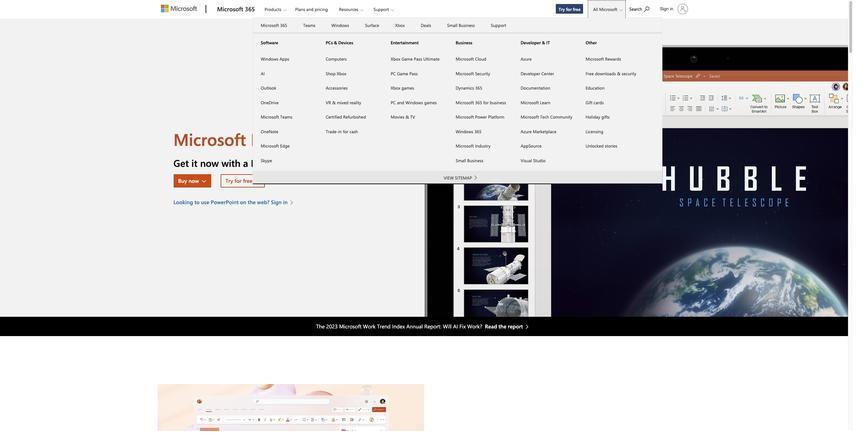 Task type: vqa. For each thing, say whether or not it's contained in the screenshot.
the leftmost NOW
yes



Task type: locate. For each thing, give the bounding box(es) containing it.
deals link
[[413, 18, 439, 33]]

platform
[[488, 114, 505, 120]]

small inside business element
[[456, 158, 466, 163]]

0 vertical spatial sign
[[660, 6, 669, 11]]

0 horizontal spatial free
[[243, 177, 253, 184]]

windows up pcs & devices
[[332, 22, 349, 28]]

and
[[307, 6, 314, 12], [397, 100, 404, 105]]

and down "xbox games"
[[397, 100, 404, 105]]

0 vertical spatial support
[[374, 6, 389, 12]]

1 horizontal spatial and
[[397, 100, 404, 105]]

onedrive link
[[253, 95, 318, 110]]

get
[[174, 157, 189, 169]]

the inside the looking to use powerpoint on the web? sign in link
[[248, 199, 256, 206]]

& inside the developer & it heading
[[542, 40, 545, 45]]

1 vertical spatial and
[[397, 100, 404, 105]]

business up business heading
[[459, 22, 475, 28]]

0 horizontal spatial teams
[[280, 114, 293, 120]]

0 horizontal spatial microsoft 365
[[217, 5, 255, 13]]

try inside try for free dropdown button
[[226, 177, 233, 184]]

free down a
[[243, 177, 253, 184]]

skype
[[261, 158, 272, 163]]

cash
[[350, 129, 358, 134]]

work
[[363, 323, 376, 330]]

1 vertical spatial try
[[226, 177, 233, 184]]

&
[[334, 40, 337, 45], [542, 40, 545, 45], [617, 71, 621, 76], [332, 100, 336, 105], [406, 114, 409, 120]]

windows for windows
[[332, 22, 349, 28]]

365 right dynamics
[[476, 85, 483, 91]]

for inside business element
[[484, 100, 489, 105]]

vr & mixed reality
[[326, 100, 361, 105]]

1 vertical spatial powerpoint
[[211, 199, 239, 206]]

sign in
[[660, 6, 674, 11]]

accessories link
[[318, 81, 383, 95]]

free for try for free "link"
[[573, 6, 581, 12]]

0 horizontal spatial sign
[[271, 199, 282, 206]]

windows 365 link
[[448, 124, 513, 139]]

1 vertical spatial free
[[243, 177, 253, 184]]

azure for azure
[[521, 56, 532, 62]]

developer
[[521, 40, 541, 45], [521, 71, 541, 76]]

annual
[[407, 323, 423, 330]]

developer inside heading
[[521, 40, 541, 45]]

sign right search search box
[[660, 6, 669, 11]]

0 horizontal spatial ai
[[261, 71, 265, 76]]

sign right web?
[[271, 199, 282, 206]]

with
[[222, 157, 241, 169]]

powerpoint up skype link
[[251, 128, 338, 150]]

small business down microsoft industry
[[456, 158, 484, 163]]

azure link
[[513, 52, 578, 66]]

0 vertical spatial and
[[307, 6, 314, 12]]

visual
[[521, 158, 532, 163]]

support up surface
[[374, 6, 389, 12]]

for left all
[[566, 6, 572, 12]]

vr
[[326, 100, 331, 105]]

microsoft security link
[[448, 66, 513, 81]]

pass left ultimate
[[414, 56, 422, 62]]

& right vr
[[332, 100, 336, 105]]

products button
[[259, 0, 292, 18]]

xbox down pc game pass in the top left of the page
[[391, 85, 401, 91]]

1 horizontal spatial sign
[[660, 6, 669, 11]]

microsoft powerpoint
[[174, 128, 338, 150]]

entertainment heading
[[383, 33, 448, 52]]

gift cards
[[586, 100, 604, 105]]

other element
[[578, 51, 643, 153]]

azure inside azure 'link'
[[521, 56, 532, 62]]

business element
[[448, 51, 513, 168]]

pcs
[[326, 40, 333, 45]]

studio
[[533, 158, 546, 163]]

1 pc from the top
[[391, 71, 396, 76]]

xbox game pass ultimate link
[[383, 52, 448, 66]]

pc up "xbox games"
[[391, 71, 396, 76]]

1 vertical spatial support
[[491, 22, 507, 28]]

1 horizontal spatial games
[[424, 100, 437, 105]]

gift cards link
[[578, 95, 643, 110]]

1 vertical spatial now
[[189, 177, 199, 184]]

will
[[443, 323, 452, 330]]

game for xbox
[[402, 56, 413, 62]]

free for try for free dropdown button
[[243, 177, 253, 184]]

try for free left all
[[559, 6, 581, 12]]

try for free for try for free "link"
[[559, 6, 581, 12]]

powerpoint left "on"
[[211, 199, 239, 206]]

now right it
[[200, 157, 219, 169]]

ai left the "fix"
[[453, 323, 458, 330]]

0 vertical spatial try
[[559, 6, 565, 12]]

1 vertical spatial small
[[456, 158, 466, 163]]

microsoft inside "all microsoft" dropdown button
[[600, 6, 618, 12]]

small right deals
[[447, 22, 458, 28]]

teams down onedrive link
[[280, 114, 293, 120]]

365 left products in the top of the page
[[245, 5, 255, 13]]

support for 'support' dropdown button
[[374, 6, 389, 12]]

developer & it
[[521, 40, 550, 45]]

business down microsoft industry
[[468, 158, 484, 163]]

entertainment
[[391, 40, 419, 45]]

0 vertical spatial ai
[[261, 71, 265, 76]]

0 horizontal spatial powerpoint
[[211, 199, 239, 206]]

1 vertical spatial teams
[[280, 114, 293, 120]]

support inside dropdown button
[[374, 6, 389, 12]]

1 vertical spatial sign
[[271, 199, 282, 206]]

try for free inside dropdown button
[[226, 177, 253, 184]]

other heading
[[578, 33, 643, 52]]

1 horizontal spatial microsoft 365
[[261, 22, 287, 28]]

free inside dropdown button
[[243, 177, 253, 184]]

skype link
[[253, 153, 318, 168]]

0 vertical spatial pass
[[414, 56, 422, 62]]

try
[[559, 6, 565, 12], [226, 177, 233, 184]]

1 vertical spatial try for free
[[226, 177, 253, 184]]

pcs & devices element
[[318, 51, 383, 139]]

microsoft inside microsoft rewards link
[[586, 56, 604, 62]]

shop xbox
[[326, 71, 347, 76]]

game
[[402, 56, 413, 62], [397, 71, 408, 76]]

1 vertical spatial games
[[424, 100, 437, 105]]

0 vertical spatial powerpoint
[[251, 128, 338, 150]]

business inside heading
[[456, 40, 473, 45]]

developer for developer center
[[521, 71, 541, 76]]

and right the plans
[[307, 6, 314, 12]]

teams down plans and pricing
[[303, 22, 316, 28]]

0 horizontal spatial games
[[402, 85, 414, 91]]

0 vertical spatial pc
[[391, 71, 396, 76]]

business up microsoft cloud
[[456, 40, 473, 45]]

pass
[[414, 56, 422, 62], [410, 71, 418, 76]]

0 vertical spatial business
[[459, 22, 475, 28]]

1 horizontal spatial the
[[499, 323, 507, 330]]

0 vertical spatial games
[[402, 85, 414, 91]]

0 horizontal spatial the
[[248, 199, 256, 206]]

now
[[200, 157, 219, 169], [189, 177, 199, 184]]

and inside 'entertainment' element
[[397, 100, 404, 105]]

2 pc from the top
[[391, 100, 396, 105]]

2023
[[326, 323, 338, 330]]

microsoft 365 for business
[[456, 100, 506, 105]]

read
[[485, 323, 497, 330]]

azure up developer center
[[521, 56, 532, 62]]

cloud
[[475, 56, 487, 62]]

microsoft inside microsoft tech community link
[[521, 114, 539, 120]]

azure inside azure marketplace link
[[521, 129, 532, 134]]

& inside vr & mixed reality link
[[332, 100, 336, 105]]

windows down xbox games link
[[406, 100, 423, 105]]

windows inside business element
[[456, 129, 474, 134]]

microsoft tech community link
[[513, 110, 578, 124]]

movies & tv link
[[383, 110, 448, 124]]

refurbished
[[343, 114, 366, 120]]

pricing
[[315, 6, 328, 12]]

1 horizontal spatial try for free
[[559, 6, 581, 12]]

microsoft inside microsoft power platform link
[[456, 114, 474, 120]]

0 vertical spatial microsoft 365
[[217, 5, 255, 13]]

0 vertical spatial the
[[248, 199, 256, 206]]

1 vertical spatial game
[[397, 71, 408, 76]]

stories
[[605, 143, 618, 149]]

azure marketplace
[[521, 129, 557, 134]]

microsoft learn
[[521, 100, 551, 105]]

1 vertical spatial azure
[[521, 129, 532, 134]]

& for movies & tv
[[406, 114, 409, 120]]

small business for the bottommost small business "link"
[[456, 158, 484, 163]]

try for free inside "link"
[[559, 6, 581, 12]]

read the report link
[[485, 323, 532, 331]]

0 vertical spatial in
[[670, 6, 674, 11]]

in for sign
[[670, 6, 674, 11]]

1 horizontal spatial in
[[338, 129, 342, 134]]

windows
[[332, 22, 349, 28], [261, 56, 279, 62], [406, 100, 423, 105], [456, 129, 474, 134]]

microsoft industry link
[[448, 139, 513, 153]]

in right search search box
[[670, 6, 674, 11]]

xbox
[[395, 22, 405, 28], [391, 56, 401, 62], [337, 71, 347, 76], [391, 85, 401, 91]]

for left business
[[484, 100, 489, 105]]

developer & it heading
[[513, 33, 578, 52]]

a
[[243, 157, 248, 169]]

0 vertical spatial free
[[573, 6, 581, 12]]

0 vertical spatial game
[[402, 56, 413, 62]]

1 horizontal spatial now
[[200, 157, 219, 169]]

& for pcs & devices
[[334, 40, 337, 45]]

1 azure from the top
[[521, 56, 532, 62]]

pc for pc and windows games
[[391, 100, 396, 105]]

1 developer from the top
[[521, 40, 541, 45]]

try inside try for free "link"
[[559, 6, 565, 12]]

entertainment element
[[383, 51, 448, 124]]

2 developer from the top
[[521, 71, 541, 76]]

developer inside developer center link
[[521, 71, 541, 76]]

1 vertical spatial in
[[338, 129, 342, 134]]

the right read
[[499, 323, 507, 330]]

0 vertical spatial azure
[[521, 56, 532, 62]]

& right the pcs in the left top of the page
[[334, 40, 337, 45]]

games down xbox games link
[[424, 100, 437, 105]]

small business link down industry
[[448, 153, 513, 168]]

windows for windows apps
[[261, 56, 279, 62]]

0 vertical spatial small business
[[447, 22, 475, 28]]

the
[[248, 199, 256, 206], [499, 323, 507, 330]]

1 vertical spatial pass
[[410, 71, 418, 76]]

unlocked stories link
[[578, 139, 643, 153]]

support up business heading
[[491, 22, 507, 28]]

0 horizontal spatial support
[[374, 6, 389, 12]]

xbox up 'entertainment' on the left of page
[[395, 22, 405, 28]]

windows for windows 365
[[456, 129, 474, 134]]

2 azure from the top
[[521, 129, 532, 134]]

try for try for free "link"
[[559, 6, 565, 12]]

licensing
[[586, 129, 604, 134]]

0 vertical spatial try for free
[[559, 6, 581, 12]]

& inside "movies & tv" link
[[406, 114, 409, 120]]

xbox up pc game pass in the top left of the page
[[391, 56, 401, 62]]

xbox right shop
[[337, 71, 347, 76]]

to
[[195, 199, 200, 206]]

1 vertical spatial business
[[456, 40, 473, 45]]

& left security
[[617, 71, 621, 76]]

reality
[[350, 100, 361, 105]]

for inside "link"
[[566, 6, 572, 12]]

tech
[[540, 114, 549, 120]]

in inside "link"
[[338, 129, 342, 134]]

in left cash
[[338, 129, 342, 134]]

sitemap
[[455, 175, 472, 181]]

& left the it
[[542, 40, 545, 45]]

windows left apps
[[261, 56, 279, 62]]

developer center
[[521, 71, 554, 76]]

developer center link
[[513, 66, 578, 81]]

movies & tv
[[391, 114, 415, 120]]

trade-
[[326, 129, 338, 134]]

free inside "link"
[[573, 6, 581, 12]]

small business inside business element
[[456, 158, 484, 163]]

resources
[[339, 6, 359, 12]]

small business for top small business "link"
[[447, 22, 475, 28]]

& left tv
[[406, 114, 409, 120]]

for left cash
[[343, 129, 349, 134]]

365 down dynamics 365 link
[[475, 100, 482, 105]]

ai up outlook on the top of page
[[261, 71, 265, 76]]

0 vertical spatial small
[[447, 22, 458, 28]]

small business link up business heading
[[439, 18, 483, 33]]

onenote
[[261, 129, 278, 134]]

appsource link
[[513, 139, 578, 153]]

windows inside software element
[[261, 56, 279, 62]]

microsoft inside microsoft learn link
[[521, 100, 539, 105]]

free left all
[[573, 6, 581, 12]]

windows up microsoft industry
[[456, 129, 474, 134]]

0 vertical spatial teams
[[303, 22, 316, 28]]

in right web?
[[283, 199, 288, 206]]

it
[[547, 40, 550, 45]]

device screen showing a presentation open in powerpoint image
[[424, 19, 849, 317]]

2 horizontal spatial in
[[670, 6, 674, 11]]

ai
[[261, 71, 265, 76], [453, 323, 458, 330]]

developer left the it
[[521, 40, 541, 45]]

for
[[566, 6, 572, 12], [484, 100, 489, 105], [343, 129, 349, 134], [235, 177, 242, 184]]

365 down microsoft power platform link
[[475, 129, 482, 134]]

try for try for free dropdown button
[[226, 177, 233, 184]]

developer up documentation
[[521, 71, 541, 76]]

the 2023 microsoft work trend index annual report: will ai fix work? read the report
[[316, 323, 523, 330]]

small business up business heading
[[447, 22, 475, 28]]

game up "xbox games"
[[397, 71, 408, 76]]

mixed
[[337, 100, 349, 105]]

1 vertical spatial ai
[[453, 323, 458, 330]]

pass down xbox game pass ultimate link
[[410, 71, 418, 76]]

0 horizontal spatial and
[[307, 6, 314, 12]]

ai inside software element
[[261, 71, 265, 76]]

all
[[594, 6, 598, 12]]

software heading
[[253, 33, 318, 52]]

azure
[[521, 56, 532, 62], [521, 129, 532, 134]]

1 vertical spatial developer
[[521, 71, 541, 76]]

now right buy
[[189, 177, 199, 184]]

microsoft 365 link
[[214, 0, 258, 18], [253, 18, 295, 33]]

1 vertical spatial small business
[[456, 158, 484, 163]]

the right "on"
[[248, 199, 256, 206]]

business
[[459, 22, 475, 28], [456, 40, 473, 45], [468, 158, 484, 163]]

1 vertical spatial pc
[[391, 100, 396, 105]]

buy now
[[178, 177, 199, 184]]

support for support link at the right top of page
[[491, 22, 507, 28]]

microsoft inside 'microsoft teams' link
[[261, 114, 279, 120]]

azure up appsource
[[521, 129, 532, 134]]

0 vertical spatial developer
[[521, 40, 541, 45]]

windows inside 'entertainment' element
[[406, 100, 423, 105]]

& inside pcs & devices heading
[[334, 40, 337, 45]]

microsoft inside microsoft industry link
[[456, 143, 474, 149]]

& for vr & mixed reality
[[332, 100, 336, 105]]

1 vertical spatial small business link
[[448, 153, 513, 168]]

0 horizontal spatial in
[[283, 199, 288, 206]]

pc for pc game pass
[[391, 71, 396, 76]]

powerpoint
[[251, 128, 338, 150], [211, 199, 239, 206]]

xbox link
[[387, 18, 413, 33]]

0 horizontal spatial try
[[226, 177, 233, 184]]

try for free down a
[[226, 177, 253, 184]]

movies
[[391, 114, 405, 120]]

small up view sitemap link
[[456, 158, 466, 163]]

1 horizontal spatial support
[[491, 22, 507, 28]]

looking to use powerpoint on the web? sign in link
[[174, 198, 297, 206]]

small for top small business "link"
[[447, 22, 458, 28]]

Search search field
[[626, 1, 656, 16]]

teams inside software element
[[280, 114, 293, 120]]

work?
[[468, 323, 483, 330]]

for inside "link"
[[343, 129, 349, 134]]

pc up movies
[[391, 100, 396, 105]]

1 horizontal spatial try
[[559, 6, 565, 12]]

0 horizontal spatial now
[[189, 177, 199, 184]]

outlook
[[261, 85, 276, 91]]

shop xbox link
[[318, 66, 383, 81]]

for down with
[[235, 177, 242, 184]]

games down pc game pass in the top left of the page
[[402, 85, 414, 91]]

0 horizontal spatial try for free
[[226, 177, 253, 184]]

1 horizontal spatial free
[[573, 6, 581, 12]]

game up pc game pass in the top left of the page
[[402, 56, 413, 62]]



Task type: describe. For each thing, give the bounding box(es) containing it.
report
[[508, 323, 523, 330]]

365 down 'microsoft edge' link
[[296, 157, 312, 169]]

365 up the software heading
[[280, 22, 287, 28]]

microsoft 365 for business link
[[448, 95, 513, 110]]

trend
[[377, 323, 391, 330]]

buy
[[178, 177, 187, 184]]

microsoft tech community
[[521, 114, 573, 120]]

dynamics
[[456, 85, 474, 91]]

now inside dropdown button
[[189, 177, 199, 184]]

power
[[475, 114, 487, 120]]

visual studio
[[521, 158, 546, 163]]

center
[[542, 71, 554, 76]]

security
[[475, 71, 491, 76]]

plans
[[295, 6, 305, 12]]

1 horizontal spatial teams
[[303, 22, 316, 28]]

try for free for try for free dropdown button
[[226, 177, 253, 184]]

microsoft edge link
[[253, 139, 318, 153]]

certified refurbished
[[326, 114, 366, 120]]

ultimate
[[424, 56, 440, 62]]

xbox for xbox games
[[391, 85, 401, 91]]

downloads
[[595, 71, 616, 76]]

developer for developer & it
[[521, 40, 541, 45]]

view sitemap
[[444, 175, 472, 181]]

free downloads & security
[[586, 71, 637, 76]]

azure for azure marketplace
[[521, 129, 532, 134]]

2 vertical spatial business
[[468, 158, 484, 163]]

community
[[551, 114, 573, 120]]

microsoft image
[[161, 5, 197, 12]]

free
[[586, 71, 594, 76]]

products
[[265, 6, 282, 12]]

pcs & devices
[[326, 40, 353, 45]]

visual studio link
[[513, 153, 578, 168]]

resources button
[[334, 0, 369, 18]]

1 horizontal spatial powerpoint
[[251, 128, 338, 150]]

search
[[630, 6, 643, 12]]

unlocked stories
[[586, 143, 618, 149]]

& for developer & it
[[542, 40, 545, 45]]

certified
[[326, 114, 342, 120]]

software element
[[253, 51, 318, 168]]

in for trade-
[[338, 129, 342, 134]]

use
[[201, 199, 209, 206]]

and for pc
[[397, 100, 404, 105]]

appsource
[[521, 143, 542, 149]]

pass for pc game pass
[[410, 71, 418, 76]]

outlook link
[[253, 81, 318, 95]]

for inside dropdown button
[[235, 177, 242, 184]]

marketplace
[[533, 129, 557, 134]]

try for free button
[[221, 174, 265, 188]]

accessories
[[326, 85, 348, 91]]

xbox for xbox
[[395, 22, 405, 28]]

learn
[[540, 100, 551, 105]]

plans and pricing link
[[292, 0, 331, 16]]

shop
[[326, 71, 336, 76]]

pc and windows games link
[[383, 95, 448, 110]]

microsoft teams link
[[253, 110, 318, 124]]

holiday gifts
[[586, 114, 610, 120]]

2 vertical spatial in
[[283, 199, 288, 206]]

xbox for xbox game pass ultimate
[[391, 56, 401, 62]]

documentation
[[521, 85, 551, 91]]

microsoft inside microsoft security link
[[456, 71, 474, 76]]

pc and windows games
[[391, 100, 437, 105]]

holiday gifts link
[[578, 110, 643, 124]]

windows apps link
[[253, 52, 318, 66]]

microsoft rewards link
[[578, 52, 643, 66]]

game for pc
[[397, 71, 408, 76]]

subscription.
[[315, 157, 371, 169]]

teams link
[[295, 18, 324, 33]]

ai link
[[253, 66, 318, 81]]

onedrive
[[261, 100, 279, 105]]

all microsoft button
[[588, 0, 626, 18]]

1 horizontal spatial ai
[[453, 323, 458, 330]]

microsoft inside microsoft 365 for business link
[[456, 100, 474, 105]]

other
[[586, 40, 597, 45]]

the
[[316, 323, 325, 330]]

cards
[[594, 100, 604, 105]]

search button
[[627, 1, 653, 16]]

on
[[240, 199, 246, 206]]

& inside free downloads & security link
[[617, 71, 621, 76]]

xbox inside pcs & devices element
[[337, 71, 347, 76]]

0 vertical spatial now
[[200, 157, 219, 169]]

developer & it element
[[513, 51, 578, 168]]

education
[[586, 85, 605, 91]]

microsoft cloud link
[[448, 52, 513, 66]]

computers
[[326, 56, 347, 62]]

web?
[[257, 199, 270, 206]]

gifts
[[602, 114, 610, 120]]

documentation link
[[513, 81, 578, 95]]

business heading
[[448, 33, 513, 52]]

support link
[[483, 18, 515, 33]]

apps
[[280, 56, 289, 62]]

1 vertical spatial microsoft 365
[[261, 22, 287, 28]]

microsoft cloud
[[456, 56, 487, 62]]

1 vertical spatial the
[[499, 323, 507, 330]]

view sitemap link
[[413, 171, 503, 183]]

pc game pass
[[391, 71, 418, 76]]

rewards
[[605, 56, 622, 62]]

looking
[[174, 199, 193, 206]]

microsoft learn link
[[513, 95, 578, 110]]

windows 365
[[456, 129, 482, 134]]

small for the bottommost small business "link"
[[456, 158, 466, 163]]

microsoft inside the microsoft cloud link
[[456, 56, 474, 62]]

sign in link
[[656, 1, 691, 17]]

microsoft power platform link
[[448, 110, 513, 124]]

pass for xbox game pass ultimate
[[414, 56, 422, 62]]

pc game pass link
[[383, 66, 448, 81]]

0 vertical spatial small business link
[[439, 18, 483, 33]]

microsoft inside 'microsoft edge' link
[[261, 143, 279, 149]]

pcs & devices heading
[[318, 33, 383, 52]]

and for plans
[[307, 6, 314, 12]]



